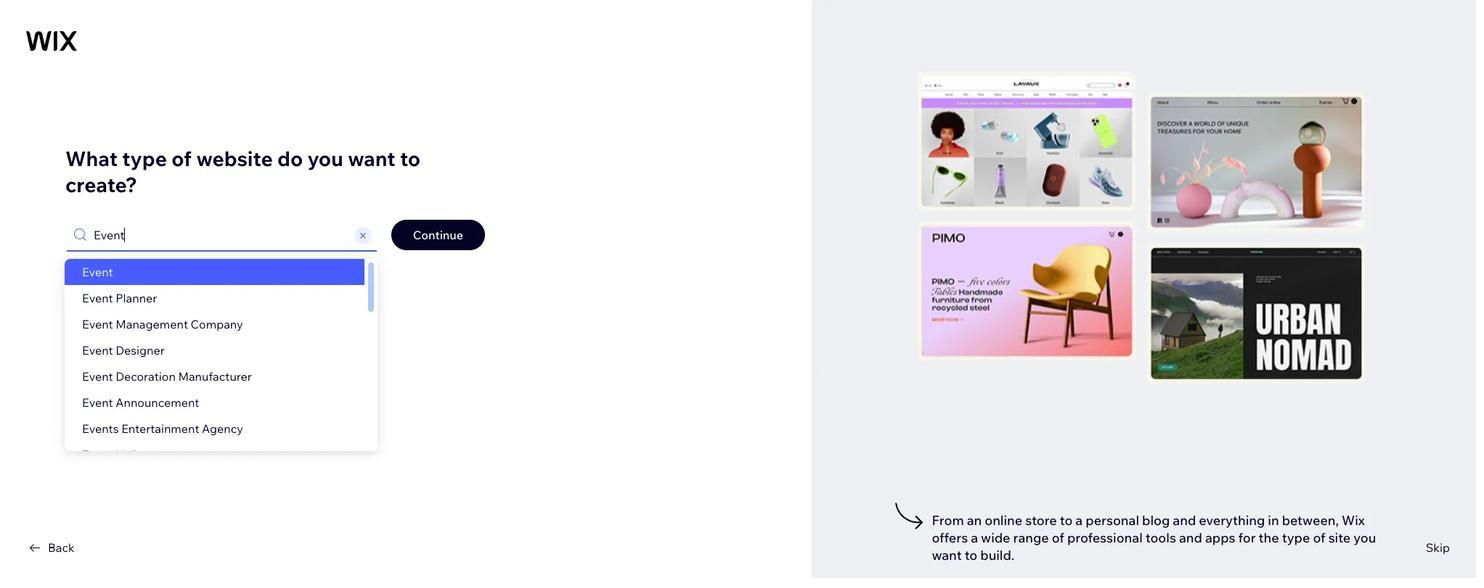 Task type: locate. For each thing, give the bounding box(es) containing it.
skip button
[[1426, 540, 1450, 557]]

1 horizontal spatial a
[[1076, 512, 1083, 529]]

event up event planner
[[82, 265, 113, 280]]

1 horizontal spatial to
[[965, 547, 978, 564]]

0 vertical spatial want
[[348, 146, 395, 171]]

2 vertical spatial to
[[965, 547, 978, 564]]

of inside what type of website do you want to create?
[[172, 146, 192, 171]]

event down event planner
[[82, 317, 113, 332]]

1 horizontal spatial you
[[1354, 530, 1376, 546]]

0 vertical spatial type
[[122, 146, 167, 171]]

0 horizontal spatial you
[[308, 146, 343, 171]]

you inside from an online store to a personal blog and everything in between, wix offers a wide range of professional tools and apps for the type of site you want to build.
[[1354, 530, 1376, 546]]

you down wix
[[1354, 530, 1376, 546]]

the
[[1259, 530, 1279, 546]]

a up professional at the right bottom of the page
[[1076, 512, 1083, 529]]

event for event announcement
[[82, 396, 113, 410]]

a
[[1076, 512, 1083, 529], [971, 530, 978, 546]]

of
[[172, 146, 192, 171], [1052, 530, 1065, 546], [1313, 530, 1326, 546]]

of left the website
[[172, 146, 192, 171]]

1 vertical spatial to
[[1060, 512, 1073, 529]]

of down between,
[[1313, 530, 1326, 546]]

2 horizontal spatial to
[[1060, 512, 1073, 529]]

of down store
[[1052, 530, 1065, 546]]

1 vertical spatial type
[[1282, 530, 1310, 546]]

0 horizontal spatial want
[[348, 146, 395, 171]]

event designer
[[82, 343, 165, 358]]

event down the event designer
[[82, 370, 113, 384]]

type down between,
[[1282, 530, 1310, 546]]

agency
[[202, 422, 243, 436]]

event down events
[[82, 448, 113, 463]]

0 vertical spatial to
[[400, 146, 421, 171]]

management
[[116, 317, 188, 332]]

and right blog
[[1173, 512, 1196, 529]]

everything
[[1199, 512, 1265, 529]]

and
[[1173, 512, 1196, 529], [1179, 530, 1202, 546]]

1 horizontal spatial want
[[932, 547, 962, 564]]

a down an
[[971, 530, 978, 546]]

1 event from the top
[[82, 265, 113, 280]]

offers
[[932, 530, 968, 546]]

events
[[82, 422, 119, 436]]

4 event from the top
[[82, 343, 113, 358]]

7 event from the top
[[82, 448, 113, 463]]

event left designer
[[82, 343, 113, 358]]

0 horizontal spatial type
[[122, 146, 167, 171]]

event inside option
[[82, 265, 113, 280]]

0 vertical spatial a
[[1076, 512, 1083, 529]]

1 vertical spatial you
[[1354, 530, 1376, 546]]

type inside from an online store to a personal blog and everything in between, wix offers a wide range of professional tools and apps for the type of site you want to build.
[[1282, 530, 1310, 546]]

event left planner
[[82, 291, 113, 306]]

1 horizontal spatial of
[[1052, 530, 1065, 546]]

list box
[[65, 259, 377, 468]]

and left apps
[[1179, 530, 1202, 546]]

type
[[122, 146, 167, 171], [1282, 530, 1310, 546]]

1 vertical spatial want
[[932, 547, 962, 564]]

type up the create?
[[122, 146, 167, 171]]

event up events
[[82, 396, 113, 410]]

from an online store to a personal blog and everything in between, wix offers a wide range of professional tools and apps for the type of site you want to build.
[[932, 512, 1376, 564]]

5 event from the top
[[82, 370, 113, 384]]

6 event from the top
[[82, 396, 113, 410]]

0 horizontal spatial a
[[971, 530, 978, 546]]

0 vertical spatial you
[[308, 146, 343, 171]]

continue button
[[391, 220, 485, 251]]

designer
[[116, 343, 165, 358]]

decoration
[[116, 370, 176, 384]]

back button
[[26, 540, 75, 557]]

3 event from the top
[[82, 317, 113, 332]]

want
[[348, 146, 395, 171], [932, 547, 962, 564]]

2 event from the top
[[82, 291, 113, 306]]

build.
[[981, 547, 1015, 564]]

0 horizontal spatial of
[[172, 146, 192, 171]]

you
[[308, 146, 343, 171], [1354, 530, 1376, 546]]

site
[[1329, 530, 1351, 546]]

you right do
[[308, 146, 343, 171]]

entertainment
[[121, 422, 199, 436]]

do
[[277, 146, 303, 171]]

list box containing event
[[65, 259, 377, 468]]

1 vertical spatial and
[[1179, 530, 1202, 546]]

event for event planner
[[82, 291, 113, 306]]

wix
[[1342, 512, 1365, 529]]

1 vertical spatial a
[[971, 530, 978, 546]]

to
[[400, 146, 421, 171], [1060, 512, 1073, 529], [965, 547, 978, 564]]

0 horizontal spatial to
[[400, 146, 421, 171]]

event
[[82, 265, 113, 280], [82, 291, 113, 306], [82, 317, 113, 332], [82, 343, 113, 358], [82, 370, 113, 384], [82, 396, 113, 410], [82, 448, 113, 463]]

1 horizontal spatial type
[[1282, 530, 1310, 546]]



Task type: describe. For each thing, give the bounding box(es) containing it.
continue
[[413, 228, 463, 243]]

planner
[[116, 291, 157, 306]]

back
[[48, 541, 75, 556]]

event planner
[[82, 291, 157, 306]]

to inside what type of website do you want to create?
[[400, 146, 421, 171]]

what type of website do you want to create?
[[65, 146, 421, 198]]

event management company
[[82, 317, 243, 332]]

event decoration manufacturer
[[82, 370, 252, 384]]

for
[[1238, 530, 1256, 546]]

store
[[1025, 512, 1057, 529]]

0 vertical spatial and
[[1173, 512, 1196, 529]]

create?
[[65, 172, 137, 198]]

an
[[967, 512, 982, 529]]

2 horizontal spatial of
[[1313, 530, 1326, 546]]

apps
[[1205, 530, 1236, 546]]

what
[[65, 146, 118, 171]]

event for event designer
[[82, 343, 113, 358]]

event hall
[[82, 448, 136, 463]]

events entertainment agency
[[82, 422, 243, 436]]

blog
[[1142, 512, 1170, 529]]

wide
[[981, 530, 1010, 546]]

type inside what type of website do you want to create?
[[122, 146, 167, 171]]

want inside from an online store to a personal blog and everything in between, wix offers a wide range of professional tools and apps for the type of site you want to build.
[[932, 547, 962, 564]]

event for event management company
[[82, 317, 113, 332]]

company
[[191, 317, 243, 332]]

skip
[[1426, 541, 1450, 556]]

tools
[[1146, 530, 1176, 546]]

professional
[[1067, 530, 1143, 546]]

event option
[[65, 259, 364, 285]]

you inside what type of website do you want to create?
[[308, 146, 343, 171]]

want inside what type of website do you want to create?
[[348, 146, 395, 171]]

event for event decoration manufacturer
[[82, 370, 113, 384]]

personal
[[1086, 512, 1139, 529]]

event for event
[[82, 265, 113, 280]]

website
[[196, 146, 273, 171]]

between,
[[1282, 512, 1339, 529]]

from
[[932, 512, 964, 529]]

Search for your business or site type field
[[89, 221, 352, 250]]

manufacturer
[[178, 370, 252, 384]]

range
[[1013, 530, 1049, 546]]

online
[[985, 512, 1023, 529]]

in
[[1268, 512, 1279, 529]]

hall
[[116, 448, 136, 463]]

event for event hall
[[82, 448, 113, 463]]

announcement
[[116, 396, 199, 410]]

event announcement
[[82, 396, 199, 410]]



Task type: vqa. For each thing, say whether or not it's contained in the screenshot.
Page
no



